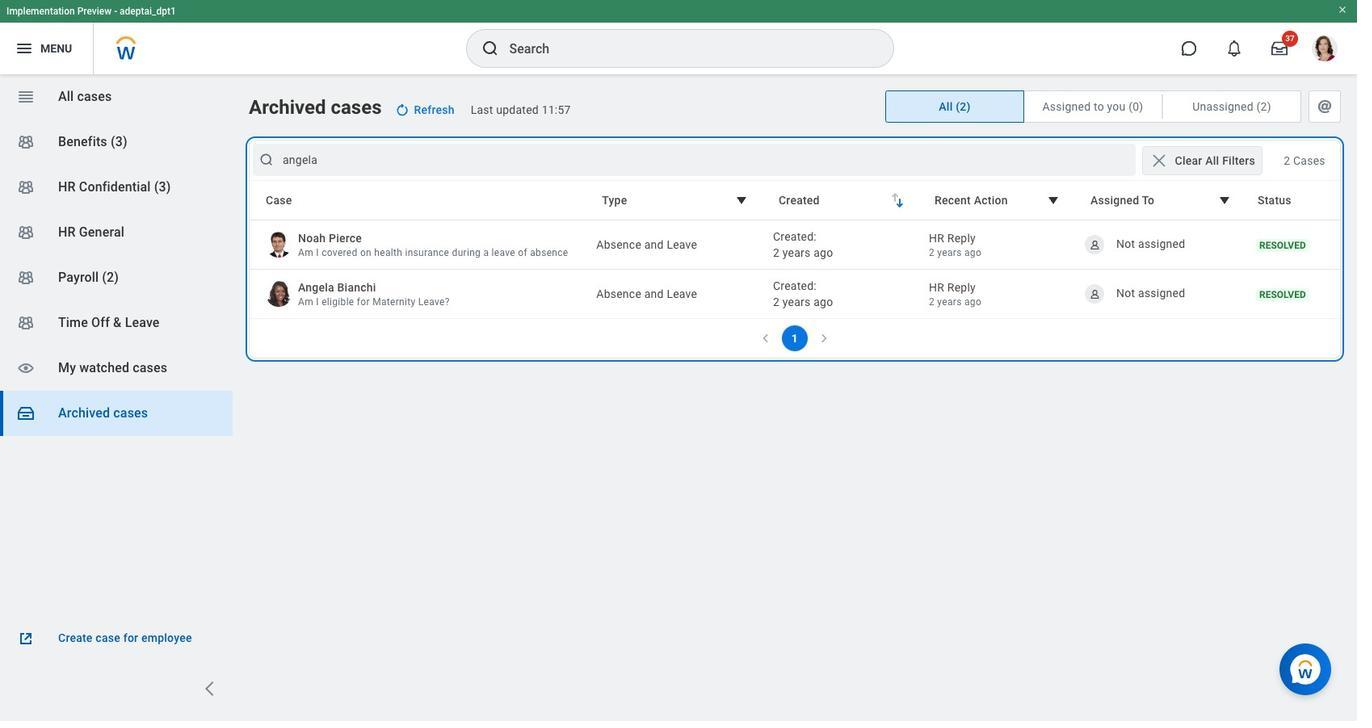 Task type: locate. For each thing, give the bounding box(es) containing it.
0 vertical spatial contact card matrix manager image
[[16, 132, 36, 152]]

1 vertical spatial i
[[316, 296, 319, 308]]

hr
[[58, 179, 76, 195], [58, 225, 76, 240], [929, 232, 944, 245], [929, 281, 944, 294]]

0 vertical spatial user image
[[1089, 239, 1101, 251]]

clear all filters
[[1175, 154, 1255, 167]]

all (2) button
[[886, 91, 1024, 122]]

leave inside 'link'
[[125, 315, 160, 330]]

type
[[602, 194, 627, 207]]

1 resolved from the top
[[1259, 240, 1306, 251]]

1 vertical spatial hr reply 2 years ago
[[929, 281, 982, 308]]

contact card matrix manager image inside time off & leave 'link'
[[16, 313, 36, 333]]

archived up search icon on the left top
[[249, 96, 326, 119]]

0 vertical spatial assigned
[[1043, 100, 1091, 113]]

payroll (2) link
[[0, 255, 233, 301]]

hr general link
[[0, 210, 233, 255]]

contact card matrix manager image down grid view image
[[16, 132, 36, 152]]

am down noah at the top
[[298, 247, 313, 259]]

1 vertical spatial assigned
[[1138, 287, 1185, 299]]

1 am from the top
[[298, 247, 313, 259]]

last
[[471, 103, 493, 116]]

of
[[518, 247, 528, 259]]

(3)
[[111, 134, 127, 149], [154, 179, 171, 195]]

hr inside hr general link
[[58, 225, 76, 240]]

all (2) tab panel
[[249, 140, 1341, 359]]

clear
[[1175, 154, 1203, 167]]

during
[[452, 247, 481, 259]]

resolved for bianchi
[[1259, 289, 1306, 301]]

i inside noah pierce am i covered on health insurance during a leave of absence
[[316, 247, 319, 259]]

1 i from the top
[[316, 247, 319, 259]]

2 reply from the top
[[947, 281, 976, 294]]

create
[[58, 632, 93, 645]]

caret down image
[[732, 191, 751, 210], [1215, 191, 1234, 210]]

1 not assigned from the top
[[1117, 237, 1185, 250]]

unassigned
[[1193, 100, 1254, 113]]

1 horizontal spatial all
[[939, 100, 953, 113]]

0 horizontal spatial (3)
[[111, 134, 127, 149]]

am i covered on health insurance during a leave of absence button
[[298, 246, 568, 259]]

2 user image from the top
[[1089, 288, 1101, 300]]

1 horizontal spatial for
[[357, 296, 370, 308]]

benefits
[[58, 134, 107, 149]]

1 horizontal spatial archived
[[249, 96, 326, 119]]

0 vertical spatial leave
[[667, 238, 697, 251]]

all (2)
[[939, 100, 971, 113]]

2 cases
[[1284, 154, 1326, 167]]

0 horizontal spatial archived
[[58, 406, 110, 421]]

create case for employee
[[58, 632, 192, 645]]

caret down image down clear all filters
[[1215, 191, 1234, 210]]

leave?
[[418, 296, 450, 308]]

for
[[357, 296, 370, 308], [123, 632, 138, 645]]

created: 2 years ago
[[773, 230, 833, 259], [773, 280, 833, 309]]

0 horizontal spatial archived cases
[[58, 406, 148, 421]]

0 vertical spatial and
[[644, 238, 664, 251]]

contact card matrix manager image for hr confidential (3)
[[16, 178, 36, 197]]

clear all filters button
[[1142, 146, 1263, 175]]

0 horizontal spatial (2)
[[102, 270, 119, 285]]

2 created: 2 years ago from the top
[[773, 280, 833, 309]]

1 not from the top
[[1117, 237, 1135, 250]]

0 vertical spatial absence and leave
[[596, 238, 697, 251]]

i down angela
[[316, 296, 319, 308]]

preview
[[77, 6, 112, 17]]

am inside angela bianchi am i eligible for maternity leave?
[[298, 296, 313, 308]]

1 vertical spatial user image
[[1089, 288, 1101, 300]]

0 vertical spatial created:
[[773, 230, 817, 243]]

i for noah
[[316, 247, 319, 259]]

(2) inside button
[[956, 100, 971, 113]]

hr reply 2 years ago for angela bianchi
[[929, 281, 982, 308]]

recent action
[[935, 194, 1008, 207]]

archived
[[249, 96, 326, 119], [58, 406, 110, 421]]

1 vertical spatial not
[[1117, 287, 1135, 299]]

(3) right 'confidential'
[[154, 179, 171, 195]]

leave for pierce
[[667, 238, 697, 251]]

0 vertical spatial not
[[1117, 237, 1135, 250]]

off
[[91, 315, 110, 330]]

created: 2 years ago up "1" button
[[773, 280, 833, 309]]

inbox image
[[16, 404, 36, 423]]

my
[[58, 360, 76, 376]]

(2) for all (2)
[[956, 100, 971, 113]]

contact card matrix manager image up visible image
[[16, 313, 36, 333]]

0 vertical spatial hr reply 2 years ago
[[929, 232, 982, 259]]

absence
[[530, 247, 568, 259]]

archived cases up search icon on the left top
[[249, 96, 382, 119]]

assigned inside button
[[1091, 194, 1139, 207]]

1 created: from the top
[[773, 230, 817, 243]]

1 vertical spatial not assigned
[[1117, 287, 1185, 299]]

1 vertical spatial leave
[[667, 288, 697, 301]]

contact card matrix manager image inside hr confidential (3) link
[[16, 178, 36, 197]]

0 vertical spatial assigned
[[1138, 237, 1185, 250]]

created: up "1" button
[[773, 280, 817, 292]]

contact card matrix manager image for payroll (2)
[[16, 268, 36, 288]]

absence and leave
[[596, 238, 697, 251], [596, 288, 697, 301]]

assigned for assigned to you (0)
[[1043, 100, 1091, 113]]

created: 2 years ago down created
[[773, 230, 833, 259]]

1
[[792, 332, 798, 345]]

1 hr reply 2 years ago from the top
[[929, 232, 982, 259]]

covered
[[322, 247, 358, 259]]

unassigned (2) button
[[1163, 91, 1301, 122]]

1 horizontal spatial (3)
[[154, 179, 171, 195]]

2 vertical spatial leave
[[125, 315, 160, 330]]

for down bianchi
[[357, 296, 370, 308]]

archived cases down watched
[[58, 406, 148, 421]]

user image
[[1089, 239, 1101, 251], [1089, 288, 1101, 300]]

search image
[[480, 39, 500, 58]]

2 am from the top
[[298, 296, 313, 308]]

cases up benefits (3)
[[77, 89, 112, 104]]

on
[[360, 247, 372, 259]]

all inside tab panel
[[1206, 154, 1219, 167]]

0 vertical spatial (3)
[[111, 134, 127, 149]]

archived cases link
[[0, 391, 233, 436]]

am for angela bianchi
[[298, 296, 313, 308]]

leave
[[492, 247, 515, 259]]

1 vertical spatial resolved
[[1259, 289, 1306, 301]]

1 vertical spatial reply
[[947, 281, 976, 294]]

created: down created
[[773, 230, 817, 243]]

1 vertical spatial and
[[644, 288, 664, 301]]

eligible
[[322, 296, 354, 308]]

list
[[0, 74, 233, 436]]

1 vertical spatial absence
[[596, 288, 642, 301]]

2 horizontal spatial (2)
[[1257, 100, 1271, 113]]

general
[[79, 225, 124, 240]]

for right case
[[123, 632, 138, 645]]

1 vertical spatial created: 2 years ago
[[773, 280, 833, 309]]

1 created: 2 years ago from the top
[[773, 230, 833, 259]]

contact card matrix manager image inside benefits (3) link
[[16, 132, 36, 152]]

1 vertical spatial am
[[298, 296, 313, 308]]

2 assigned from the top
[[1138, 287, 1185, 299]]

noah pierce am i covered on health insurance during a leave of absence
[[298, 232, 568, 259]]

contact card matrix manager image
[[16, 178, 36, 197], [16, 223, 36, 242], [16, 268, 36, 288]]

2 contact card matrix manager image from the top
[[16, 223, 36, 242]]

implementation preview -   adeptai_dpt1
[[6, 6, 176, 17]]

absence for pierce
[[596, 238, 642, 251]]

2 vertical spatial contact card matrix manager image
[[16, 268, 36, 288]]

and
[[644, 238, 664, 251], [644, 288, 664, 301]]

am down angela
[[298, 296, 313, 308]]

2 i from the top
[[316, 296, 319, 308]]

created button
[[768, 185, 918, 216]]

reset image
[[395, 102, 411, 118]]

leave
[[667, 238, 697, 251], [667, 288, 697, 301], [125, 315, 160, 330]]

visible image
[[16, 359, 36, 378]]

caret down image for assigned to
[[1215, 191, 1234, 210]]

user image for bianchi
[[1089, 288, 1101, 300]]

type button
[[592, 185, 762, 216]]

caret down image left created
[[732, 191, 751, 210]]

tab list
[[885, 90, 1341, 123]]

i
[[316, 247, 319, 259], [316, 296, 319, 308]]

0 horizontal spatial for
[[123, 632, 138, 645]]

years
[[783, 246, 811, 259], [937, 247, 962, 259], [783, 296, 811, 309], [937, 296, 962, 308]]

0 vertical spatial not assigned
[[1117, 237, 1185, 250]]

i down noah at the top
[[316, 247, 319, 259]]

2 not assigned from the top
[[1117, 287, 1185, 299]]

created: for noah pierce
[[773, 230, 817, 243]]

0 vertical spatial i
[[316, 247, 319, 259]]

0 vertical spatial for
[[357, 296, 370, 308]]

1 vertical spatial archived
[[58, 406, 110, 421]]

-
[[114, 6, 117, 17]]

assigned inside 'button'
[[1043, 100, 1091, 113]]

2 hr reply 2 years ago from the top
[[929, 281, 982, 308]]

1 horizontal spatial archived cases
[[249, 96, 382, 119]]

2 absence and leave from the top
[[596, 288, 697, 301]]

1 vertical spatial assigned
[[1091, 194, 1139, 207]]

ext link image
[[16, 629, 36, 649]]

contact card matrix manager image inside 'payroll (2)' link
[[16, 268, 36, 288]]

0 horizontal spatial caret down image
[[732, 191, 751, 210]]

1 vertical spatial contact card matrix manager image
[[16, 313, 36, 333]]

time off & leave
[[58, 315, 160, 330]]

2 contact card matrix manager image from the top
[[16, 313, 36, 333]]

create case for employee link
[[16, 629, 217, 649]]

1 vertical spatial contact card matrix manager image
[[16, 223, 36, 242]]

absence
[[596, 238, 642, 251], [596, 288, 642, 301]]

caret down image inside type button
[[732, 191, 751, 210]]

created: for angela bianchi
[[773, 280, 817, 292]]

1 vertical spatial archived cases
[[58, 406, 148, 421]]

(3) right benefits
[[111, 134, 127, 149]]

not
[[1117, 237, 1135, 250], [1117, 287, 1135, 299]]

hr reply 2 years ago
[[929, 232, 982, 259], [929, 281, 982, 308]]

created: 2 years ago for bianchi
[[773, 280, 833, 309]]

(2) inside 'button'
[[1257, 100, 1271, 113]]

(2) inside "list"
[[102, 270, 119, 285]]

assigned for angela bianchi
[[1138, 287, 1185, 299]]

time off & leave link
[[0, 301, 233, 346]]

i for angela
[[316, 296, 319, 308]]

0 vertical spatial created: 2 years ago
[[773, 230, 833, 259]]

search image
[[259, 152, 275, 168]]

tab list containing all (2)
[[885, 90, 1341, 123]]

refresh
[[414, 103, 455, 116]]

1 reply from the top
[[947, 232, 976, 245]]

for inside 'create case for employee' link
[[123, 632, 138, 645]]

1 contact card matrix manager image from the top
[[16, 132, 36, 152]]

i inside angela bianchi am i eligible for maternity leave?
[[316, 296, 319, 308]]

for inside angela bianchi am i eligible for maternity leave?
[[357, 296, 370, 308]]

filters
[[1222, 154, 1255, 167]]

1 horizontal spatial caret down image
[[1215, 191, 1234, 210]]

absence for bianchi
[[596, 288, 642, 301]]

archived down 'my'
[[58, 406, 110, 421]]

bianchi
[[337, 281, 376, 294]]

notifications large image
[[1226, 40, 1243, 57]]

1 assigned from the top
[[1138, 237, 1185, 250]]

reply for noah pierce
[[947, 232, 976, 245]]

1 vertical spatial for
[[123, 632, 138, 645]]

cases
[[77, 89, 112, 104], [331, 96, 382, 119], [133, 360, 167, 376], [113, 406, 148, 421]]

contact card matrix manager image for time off & leave
[[16, 313, 36, 333]]

1 caret down image from the left
[[732, 191, 751, 210]]

contact card matrix manager image inside hr general link
[[16, 223, 36, 242]]

3 contact card matrix manager image from the top
[[16, 268, 36, 288]]

1 absence from the top
[[596, 238, 642, 251]]

2 and from the top
[[644, 288, 664, 301]]

reply for angela bianchi
[[947, 281, 976, 294]]

0 vertical spatial contact card matrix manager image
[[16, 178, 36, 197]]

1 horizontal spatial (2)
[[956, 100, 971, 113]]

status
[[1258, 194, 1292, 207]]

0 vertical spatial am
[[298, 247, 313, 259]]

2
[[1284, 154, 1290, 167], [773, 246, 780, 259], [929, 247, 935, 259], [773, 296, 780, 309], [929, 296, 935, 308]]

2 caret down image from the left
[[1215, 191, 1234, 210]]

1 contact card matrix manager image from the top
[[16, 178, 36, 197]]

0 vertical spatial absence
[[596, 238, 642, 251]]

2 resolved from the top
[[1259, 289, 1306, 301]]

all for all (2)
[[939, 100, 953, 113]]

1 user image from the top
[[1089, 239, 1101, 251]]

assigned to
[[1091, 194, 1155, 207]]

0 vertical spatial resolved
[[1259, 240, 1306, 251]]

2 created: from the top
[[773, 280, 817, 292]]

all
[[58, 89, 74, 104], [939, 100, 953, 113], [1206, 154, 1219, 167]]

1 vertical spatial absence and leave
[[596, 288, 697, 301]]

at tag mention image
[[1315, 97, 1335, 116]]

0 horizontal spatial all
[[58, 89, 74, 104]]

assigned
[[1043, 100, 1091, 113], [1091, 194, 1139, 207]]

1 vertical spatial created:
[[773, 280, 817, 292]]

my watched cases link
[[0, 346, 233, 391]]

absence and leave for noah pierce
[[596, 238, 697, 251]]

am for noah pierce
[[298, 247, 313, 259]]

1 and from the top
[[644, 238, 664, 251]]

2 absence from the top
[[596, 288, 642, 301]]

hr inside hr confidential (3) link
[[58, 179, 76, 195]]

0 vertical spatial reply
[[947, 232, 976, 245]]

archived inside "list"
[[58, 406, 110, 421]]

contact card matrix manager image
[[16, 132, 36, 152], [16, 313, 36, 333]]

am inside noah pierce am i covered on health insurance during a leave of absence
[[298, 247, 313, 259]]

caret down image inside assigned to button
[[1215, 191, 1234, 210]]

1 absence and leave from the top
[[596, 238, 697, 251]]

2 horizontal spatial all
[[1206, 154, 1219, 167]]

2 not from the top
[[1117, 287, 1135, 299]]

inbox large image
[[1272, 40, 1288, 57]]



Task type: vqa. For each thing, say whether or not it's contained in the screenshot.
hr general link
yes



Task type: describe. For each thing, give the bounding box(es) containing it.
implementation
[[6, 6, 75, 17]]

refresh button
[[388, 97, 464, 123]]

to
[[1142, 194, 1155, 207]]

grid view image
[[16, 87, 36, 107]]

assigned for noah pierce
[[1138, 237, 1185, 250]]

adeptai_dpt1
[[120, 6, 176, 17]]

chevron right small image
[[816, 330, 832, 347]]

action
[[974, 194, 1008, 207]]

last updated 11:57
[[471, 103, 571, 116]]

hr reply 2 years ago for noah pierce
[[929, 232, 982, 259]]

payroll (2)
[[58, 270, 119, 285]]

hr confidential (3) link
[[0, 165, 233, 210]]

1 vertical spatial (3)
[[154, 179, 171, 195]]

chevron right image
[[200, 679, 220, 699]]

profile logan mcneil image
[[1312, 36, 1338, 65]]

leave for bianchi
[[667, 288, 697, 301]]

chevron left small image
[[758, 330, 774, 347]]

benefits (3) link
[[0, 120, 233, 165]]

you
[[1107, 100, 1126, 113]]

menu banner
[[0, 0, 1357, 74]]

menu
[[40, 42, 72, 55]]

sort down image
[[890, 193, 910, 212]]

menu button
[[0, 23, 93, 74]]

recent action button
[[924, 185, 1074, 216]]

to
[[1094, 100, 1104, 113]]

cases right watched
[[133, 360, 167, 376]]

not assigned for noah pierce
[[1117, 237, 1185, 250]]

watched
[[79, 360, 129, 376]]

cases left reset image on the left of the page
[[331, 96, 382, 119]]

and for angela bianchi
[[644, 288, 664, 301]]

payroll
[[58, 270, 99, 285]]

confidential
[[79, 179, 151, 195]]

cases
[[1293, 154, 1326, 167]]

37
[[1286, 34, 1295, 43]]

recent
[[935, 194, 971, 207]]

and for noah pierce
[[644, 238, 664, 251]]

created
[[779, 194, 820, 207]]

assigned to button
[[1080, 185, 1245, 216]]

37 button
[[1262, 31, 1298, 66]]

assigned to you (0) button
[[1024, 91, 1162, 122]]

hr confidential (3)
[[58, 179, 171, 195]]

benefits (3)
[[58, 134, 127, 149]]

x image
[[1149, 151, 1169, 170]]

my watched cases
[[58, 360, 167, 376]]

Filter by Case ID, Keyword, Labels, or People text field
[[283, 152, 1110, 168]]

health
[[374, 247, 402, 259]]

user image for pierce
[[1089, 239, 1101, 251]]

&
[[113, 315, 122, 330]]

caret down image
[[1044, 191, 1063, 210]]

am i eligible for maternity leave? button
[[298, 296, 450, 309]]

contact card matrix manager image for hr general
[[16, 223, 36, 242]]

a
[[483, 247, 489, 259]]

updated
[[496, 103, 539, 116]]

not for pierce
[[1117, 237, 1135, 250]]

filter by case id, keyword, labels, or people. type label: to find cases with specific labels applied element
[[253, 144, 1136, 176]]

employee
[[141, 632, 192, 645]]

(0)
[[1129, 100, 1144, 113]]

angela bianchi am i eligible for maternity leave?
[[298, 281, 450, 308]]

not for bianchi
[[1117, 287, 1135, 299]]

(2) for payroll (2)
[[102, 270, 119, 285]]

caret down image for type
[[732, 191, 751, 210]]

close environment banner image
[[1338, 5, 1348, 15]]

(2) for unassigned (2)
[[1257, 100, 1271, 113]]

case
[[266, 194, 292, 207]]

list containing all cases
[[0, 74, 233, 436]]

all cases
[[58, 89, 112, 104]]

hr general
[[58, 225, 124, 240]]

assigned for assigned to
[[1091, 194, 1139, 207]]

contact card matrix manager image for benefits (3)
[[16, 132, 36, 152]]

11:57
[[542, 103, 571, 116]]

maternity
[[373, 296, 416, 308]]

resolved for pierce
[[1259, 240, 1306, 251]]

0 vertical spatial archived
[[249, 96, 326, 119]]

all cases link
[[0, 74, 233, 120]]

not assigned for angela bianchi
[[1117, 287, 1185, 299]]

pierce
[[329, 232, 362, 245]]

noah
[[298, 232, 326, 245]]

Search Workday  search field
[[509, 31, 860, 66]]

absence and leave for angela bianchi
[[596, 288, 697, 301]]

insurance
[[405, 247, 449, 259]]

cases down my watched cases link
[[113, 406, 148, 421]]

1 button
[[782, 326, 808, 351]]

0 vertical spatial archived cases
[[249, 96, 382, 119]]

unassigned (2)
[[1193, 100, 1271, 113]]

all for all cases
[[58, 89, 74, 104]]

created: 2 years ago for pierce
[[773, 230, 833, 259]]

sort up image
[[885, 188, 905, 208]]

justify image
[[15, 39, 34, 58]]

angela
[[298, 281, 334, 294]]

time
[[58, 315, 88, 330]]

case
[[96, 632, 120, 645]]

assigned to you (0)
[[1043, 100, 1144, 113]]



